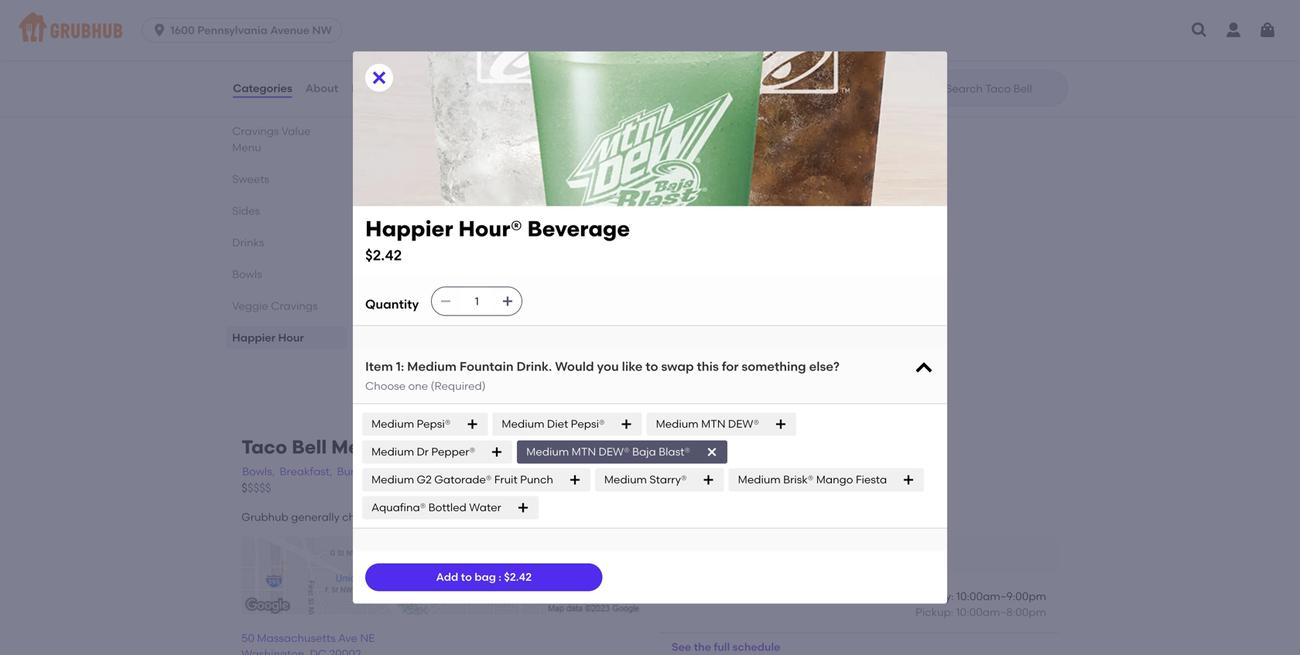 Task type: vqa. For each thing, say whether or not it's contained in the screenshot.
1st of from left
yes



Task type: describe. For each thing, give the bounding box(es) containing it.
Input item quantity number field
[[460, 288, 494, 315]]

0 horizontal spatial happier hour
[[232, 331, 304, 345]]

full
[[714, 641, 730, 654]]

svg image inside the 1600 pennsylvania avenue nw button
[[152, 22, 167, 38]]

burritos
[[232, 30, 272, 43]]

bowls,
[[242, 465, 275, 478]]

else?
[[809, 359, 840, 374]]

chicken, button
[[384, 463, 431, 480]]

about
[[306, 82, 338, 95]]

warm donut holes filled with cinnabon® signature cream cheese frosting, and dusted in makara cinnamon sugar. button
[[381, 7, 715, 108]]

warm
[[390, 39, 422, 52]]

50 massachusetts ave ne link
[[242, 616, 641, 656]]

Search Taco Bell search field
[[944, 81, 1063, 96]]

platform,
[[583, 307, 631, 320]]

1 horizontal spatial happier hour
[[378, 139, 488, 159]]

restaurants
[[388, 511, 448, 524]]

svg image inside main navigation navigation
[[1259, 21, 1277, 39]]

in-
[[765, 307, 779, 320]]

a
[[450, 511, 458, 524]]

g2
[[417, 474, 432, 487]]

dessert,
[[523, 465, 565, 478]]

categories
[[233, 82, 292, 95]]

coffee
[[435, 465, 471, 478]]

generally
[[291, 511, 340, 524]]

grubhub generally charges restaurants a commission of 10% to go toward the cost of providing
[[242, 511, 739, 524]]

medium for medium diet pepsi®
[[502, 418, 545, 431]]

nachos
[[232, 93, 273, 106]]

item
[[365, 359, 393, 374]]

1600
[[170, 24, 195, 37]]

0 vertical spatial the
[[563, 307, 580, 320]]

aquafina®
[[372, 501, 426, 515]]

cost
[[651, 511, 674, 524]]

cheese
[[540, 55, 578, 68]]

blast®
[[659, 446, 691, 459]]

breakfast,
[[280, 465, 333, 478]]

choose
[[365, 380, 406, 393]]

to for swap
[[646, 359, 659, 374]]

add to bag : $2.42
[[436, 571, 532, 584]]

1 pepsi® from the left
[[417, 418, 451, 431]]

would
[[555, 359, 594, 374]]

go
[[575, 511, 589, 524]]

veggie
[[232, 300, 268, 313]]

see the full schedule
[[672, 641, 781, 654]]

one
[[408, 380, 428, 393]]

cream
[[503, 55, 537, 68]]

today
[[672, 590, 704, 604]]

makara
[[510, 71, 550, 84]]

hours
[[672, 548, 708, 563]]

medium mtn dew® baja blast®
[[527, 446, 691, 459]]

frosting,
[[390, 71, 433, 84]]

beverage for happier hour® beverage $2.42
[[528, 216, 630, 242]]

beverage for happier hour® beverage
[[471, 186, 521, 199]]

store.
[[779, 307, 808, 320]]

menu for bell
[[331, 436, 383, 459]]

water
[[469, 501, 502, 515]]

cinnabon®
[[390, 55, 448, 68]]

add
[[436, 571, 459, 584]]

medium for medium mtn dew®
[[656, 418, 699, 431]]

mtn for medium mtn dew® baja blast®
[[572, 446, 596, 459]]

taco bell menu info bowls, breakfast, burritos, chicken, coffee and tea, dessert, dinner $$$$$
[[242, 436, 604, 496]]

2 horizontal spatial $2.42
[[678, 186, 706, 199]]

bell
[[292, 436, 327, 459]]

something
[[742, 359, 806, 374]]

hour® for happier hour® beverage $2.42
[[459, 216, 522, 242]]

main navigation navigation
[[0, 0, 1301, 60]]

veggie cravings
[[232, 300, 318, 313]]

medium for medium brisk® mango fiesta
[[738, 474, 781, 487]]

you
[[597, 359, 619, 374]]

info
[[387, 436, 424, 459]]

breakfast, button
[[279, 463, 333, 480]]

the inside button
[[694, 641, 711, 654]]

commission
[[460, 511, 523, 524]]

ave
[[338, 632, 358, 645]]

medium for medium g2 gatorade® fruit punch
[[372, 474, 414, 487]]

donut
[[425, 39, 456, 52]]

cinnabon delights® 12 pack image
[[599, 7, 715, 108]]

see
[[672, 641, 692, 654]]

svg image for medium brisk® mango fiesta
[[903, 474, 915, 486]]

gatorade®
[[435, 474, 492, 487]]

warm donut holes filled with cinnabon® signature cream cheese frosting, and dusted in makara cinnamon sugar.
[[390, 39, 578, 100]]

baja
[[632, 446, 656, 459]]

10%
[[539, 511, 559, 524]]

be
[[718, 307, 731, 320]]

aquafina® bottled water
[[372, 501, 502, 515]]

50 massachusetts ave ne
[[242, 632, 375, 645]]

svg image for medium starry®
[[703, 474, 715, 486]]

:
[[499, 571, 502, 584]]

with
[[516, 39, 538, 52]]

medium for medium starry®
[[605, 474, 647, 487]]

pickup:
[[916, 606, 954, 619]]

$$$$$
[[242, 482, 271, 496]]

may
[[692, 307, 715, 320]]

sides
[[232, 205, 260, 218]]

our merchants set item prices on the platform, and prices may be lower in-store.
[[386, 307, 808, 320]]

2 pepsi® from the left
[[571, 418, 605, 431]]



Task type: locate. For each thing, give the bounding box(es) containing it.
burritos,
[[337, 465, 380, 478]]

medium diet pepsi®
[[502, 418, 605, 431]]

delivery:
[[910, 590, 954, 604]]

menu inside cravings value menu
[[232, 141, 261, 154]]

0 vertical spatial $2.42
[[678, 186, 706, 199]]

hour® for happier hour® beverage
[[436, 186, 468, 199]]

2 vertical spatial $2.42
[[504, 571, 532, 584]]

0 horizontal spatial and
[[435, 71, 456, 84]]

1600 pennsylvania avenue nw
[[170, 24, 332, 37]]

mtn for medium mtn dew®
[[701, 418, 726, 431]]

1600 pennsylvania avenue nw button
[[142, 18, 348, 43]]

the right on
[[563, 307, 580, 320]]

prices left on
[[513, 307, 544, 320]]

to right like
[[646, 359, 659, 374]]

0 horizontal spatial to
[[461, 571, 472, 584]]

like
[[622, 359, 643, 374]]

drink.
[[517, 359, 552, 374]]

hour® inside happier hour® beverage $2.42
[[459, 216, 522, 242]]

0 vertical spatial mtn
[[701, 418, 726, 431]]

reviews button
[[351, 60, 395, 116]]

1 horizontal spatial prices
[[657, 307, 689, 320]]

menu up 'sweets'
[[232, 141, 261, 154]]

2 vertical spatial to
[[461, 571, 472, 584]]

0 vertical spatial to
[[646, 359, 659, 374]]

menu for value
[[232, 141, 261, 154]]

brisk®
[[784, 474, 814, 487]]

and
[[435, 71, 456, 84], [634, 307, 655, 320], [473, 465, 494, 478]]

mtn up dinner
[[572, 446, 596, 459]]

(required)
[[431, 380, 486, 393]]

pickup: 10:00am–8:00pm
[[916, 606, 1047, 619]]

0 horizontal spatial beverage
[[471, 186, 521, 199]]

pepper®
[[431, 446, 475, 459]]

medium for medium mtn dew® baja blast®
[[527, 446, 569, 459]]

happier
[[378, 139, 444, 159], [390, 186, 434, 199], [365, 216, 453, 242], [232, 331, 276, 345]]

medium g2 gatorade® fruit punch
[[372, 474, 553, 487]]

hour® up happier hour® beverage $2.42
[[436, 186, 468, 199]]

0 vertical spatial beverage
[[471, 186, 521, 199]]

and inside taco bell menu info bowls, breakfast, burritos, chicken, coffee and tea, dessert, dinner $$$$$
[[473, 465, 494, 478]]

reviews
[[352, 82, 395, 95]]

2 horizontal spatial and
[[634, 307, 655, 320]]

1 vertical spatial cravings
[[271, 300, 318, 313]]

see the full schedule button
[[660, 634, 793, 656]]

0 vertical spatial cravings
[[232, 125, 279, 138]]

and inside warm donut holes filled with cinnabon® signature cream cheese frosting, and dusted in makara cinnamon sugar.
[[435, 71, 456, 84]]

0 horizontal spatial dew®
[[599, 446, 630, 459]]

dew® for medium mtn dew® baja blast®
[[599, 446, 630, 459]]

50
[[242, 632, 255, 645]]

dinner button
[[569, 463, 605, 480]]

categories button
[[232, 60, 293, 116]]

menu inside taco bell menu info bowls, breakfast, burritos, chicken, coffee and tea, dessert, dinner $$$$$
[[331, 436, 383, 459]]

prices left may
[[657, 307, 689, 320]]

1 vertical spatial hour
[[278, 331, 304, 345]]

1:
[[396, 359, 404, 374]]

1 horizontal spatial hour
[[448, 139, 488, 159]]

on
[[547, 307, 560, 320]]

svg image
[[1191, 21, 1209, 39], [152, 22, 167, 38], [775, 418, 787, 431], [703, 474, 715, 486], [903, 474, 915, 486]]

this
[[697, 359, 719, 374]]

2 vertical spatial and
[[473, 465, 494, 478]]

$2.42 inside happier hour® beverage $2.42
[[365, 247, 402, 264]]

cinnamon
[[390, 86, 446, 100]]

happier inside happier hour® beverage $2.42
[[365, 216, 453, 242]]

sugar.
[[448, 86, 480, 100]]

value
[[282, 125, 311, 138]]

1 horizontal spatial dew®
[[728, 418, 760, 431]]

happier hour® beverage image
[[599, 176, 715, 276]]

menu up the burritos, on the left
[[331, 436, 383, 459]]

1 horizontal spatial the
[[632, 511, 649, 524]]

diet
[[547, 418, 568, 431]]

quesadillas
[[232, 61, 294, 74]]

dew® left baja
[[599, 446, 630, 459]]

to
[[646, 359, 659, 374], [562, 511, 572, 524], [461, 571, 472, 584]]

pepsi® up 'medium dr pepper®'
[[417, 418, 451, 431]]

punch
[[520, 474, 553, 487]]

of left 10% on the left of page
[[526, 511, 536, 524]]

in
[[498, 71, 507, 84]]

1 vertical spatial to
[[562, 511, 572, 524]]

1 vertical spatial menu
[[331, 436, 383, 459]]

to inside item 1: medium fountain drink. would you like to swap this for something else? choose one (required)
[[646, 359, 659, 374]]

to left go
[[562, 511, 572, 524]]

medium up blast®
[[656, 418, 699, 431]]

medium left the diet
[[502, 418, 545, 431]]

0 horizontal spatial pepsi®
[[417, 418, 451, 431]]

1 horizontal spatial pepsi®
[[571, 418, 605, 431]]

svg image for medium mtn dew®
[[775, 418, 787, 431]]

1 vertical spatial the
[[632, 511, 649, 524]]

holes
[[459, 39, 486, 52]]

dew® for medium mtn dew®
[[728, 418, 760, 431]]

cravings down nachos
[[232, 125, 279, 138]]

lower
[[734, 307, 762, 320]]

0 vertical spatial dew®
[[728, 418, 760, 431]]

1 vertical spatial $2.42
[[365, 247, 402, 264]]

cravings right veggie
[[271, 300, 318, 313]]

medium pepsi®
[[372, 418, 451, 431]]

mtn down 'this'
[[701, 418, 726, 431]]

search icon image
[[921, 79, 940, 98]]

tea,
[[497, 465, 518, 478]]

pepsi®
[[417, 418, 451, 431], [571, 418, 605, 431]]

medium up chicken,
[[372, 446, 414, 459]]

medium down medium mtn dew® baja blast®
[[605, 474, 647, 487]]

medium starry®
[[605, 474, 687, 487]]

medium up one at the left of page
[[407, 359, 457, 374]]

avenue
[[270, 24, 310, 37]]

medium up dessert, on the left bottom of the page
[[527, 446, 569, 459]]

1 horizontal spatial $2.42
[[504, 571, 532, 584]]

hour® down happier hour® beverage
[[459, 216, 522, 242]]

bowls
[[232, 268, 262, 281]]

and up sugar.
[[435, 71, 456, 84]]

the left cost
[[632, 511, 649, 524]]

1 vertical spatial mtn
[[572, 446, 596, 459]]

grubhub
[[242, 511, 289, 524]]

1 vertical spatial dew®
[[599, 446, 630, 459]]

toward
[[591, 511, 629, 524]]

mtn
[[701, 418, 726, 431], [572, 446, 596, 459]]

bowls, button
[[242, 463, 276, 480]]

medium up aquafina®
[[372, 474, 414, 487]]

delivery: 10:00am–9:00pm
[[910, 590, 1047, 604]]

dew®
[[728, 418, 760, 431], [599, 446, 630, 459]]

fruit
[[494, 474, 518, 487]]

0 vertical spatial hour
[[448, 139, 488, 159]]

0 horizontal spatial $2.42
[[365, 247, 402, 264]]

for
[[722, 359, 739, 374]]

0 horizontal spatial prices
[[513, 307, 544, 320]]

0 horizontal spatial the
[[563, 307, 580, 320]]

the left full
[[694, 641, 711, 654]]

0 vertical spatial and
[[435, 71, 456, 84]]

medium for medium pepsi®
[[372, 418, 414, 431]]

pepsi® right the diet
[[571, 418, 605, 431]]

cravings inside cravings value menu
[[232, 125, 279, 138]]

0 vertical spatial happier hour
[[378, 139, 488, 159]]

2 vertical spatial the
[[694, 641, 711, 654]]

to left bag
[[461, 571, 472, 584]]

of right cost
[[676, 511, 687, 524]]

item 1: medium fountain drink. would you like to swap this for something else? choose one (required)
[[365, 359, 840, 393]]

1 horizontal spatial menu
[[331, 436, 383, 459]]

1 horizontal spatial of
[[676, 511, 687, 524]]

1 vertical spatial beverage
[[528, 216, 630, 242]]

happier hour® beverage $2.42
[[365, 216, 630, 264]]

2 horizontal spatial the
[[694, 641, 711, 654]]

dinner
[[570, 465, 604, 478]]

2 of from the left
[[676, 511, 687, 524]]

medium for medium dr pepper®
[[372, 446, 414, 459]]

$2.42
[[678, 186, 706, 199], [365, 247, 402, 264], [504, 571, 532, 584]]

bottled
[[429, 501, 467, 515]]

hour down veggie cravings
[[278, 331, 304, 345]]

0 horizontal spatial mtn
[[572, 446, 596, 459]]

hour®
[[436, 186, 468, 199], [459, 216, 522, 242]]

svg image
[[1259, 21, 1277, 39], [370, 69, 389, 87], [686, 78, 704, 97], [440, 295, 452, 308], [502, 295, 514, 308], [914, 358, 935, 380], [466, 418, 479, 431], [621, 418, 633, 431], [491, 446, 503, 459], [706, 446, 718, 459], [569, 474, 581, 486], [517, 502, 529, 514]]

1 vertical spatial hour®
[[459, 216, 522, 242]]

dew® down for
[[728, 418, 760, 431]]

1 horizontal spatial and
[[473, 465, 494, 478]]

and right platform,
[[634, 307, 655, 320]]

nw
[[312, 24, 332, 37]]

starry®
[[650, 474, 687, 487]]

providing
[[689, 511, 739, 524]]

of
[[526, 511, 536, 524], [676, 511, 687, 524]]

drinks
[[232, 236, 264, 249]]

medium left "brisk®"
[[738, 474, 781, 487]]

medium brisk® mango fiesta
[[738, 474, 887, 487]]

1 vertical spatial and
[[634, 307, 655, 320]]

1 horizontal spatial beverage
[[528, 216, 630, 242]]

2 prices from the left
[[657, 307, 689, 320]]

0 vertical spatial menu
[[232, 141, 261, 154]]

happier hour up happier hour® beverage
[[378, 139, 488, 159]]

chicken,
[[385, 465, 431, 478]]

1 of from the left
[[526, 511, 536, 524]]

medium inside item 1: medium fountain drink. would you like to swap this for something else? choose one (required)
[[407, 359, 457, 374]]

1 prices from the left
[[513, 307, 544, 320]]

and left tea,
[[473, 465, 494, 478]]

beverage inside happier hour® beverage $2.42
[[528, 216, 630, 242]]

dessert, button
[[522, 463, 566, 480]]

2 horizontal spatial to
[[646, 359, 659, 374]]

1 horizontal spatial to
[[562, 511, 572, 524]]

sweets
[[232, 173, 270, 186]]

beverage
[[471, 186, 521, 199], [528, 216, 630, 242]]

our
[[386, 307, 406, 320]]

to for go
[[562, 511, 572, 524]]

medium dr pepper®
[[372, 446, 475, 459]]

hour up happier hour® beverage
[[448, 139, 488, 159]]

10:00am–8:00pm
[[956, 606, 1047, 619]]

medium up info
[[372, 418, 414, 431]]

0 horizontal spatial menu
[[232, 141, 261, 154]]

0 horizontal spatial hour
[[278, 331, 304, 345]]

1 horizontal spatial mtn
[[701, 418, 726, 431]]

0 horizontal spatial of
[[526, 511, 536, 524]]

10:00am–9:00pm
[[957, 590, 1047, 604]]

ne
[[360, 632, 375, 645]]

1 vertical spatial happier hour
[[232, 331, 304, 345]]

burritos, button
[[336, 463, 381, 480]]

0 vertical spatial hour®
[[436, 186, 468, 199]]

happier hour down veggie cravings
[[232, 331, 304, 345]]

prices
[[513, 307, 544, 320], [657, 307, 689, 320]]

massachusetts
[[257, 632, 336, 645]]



